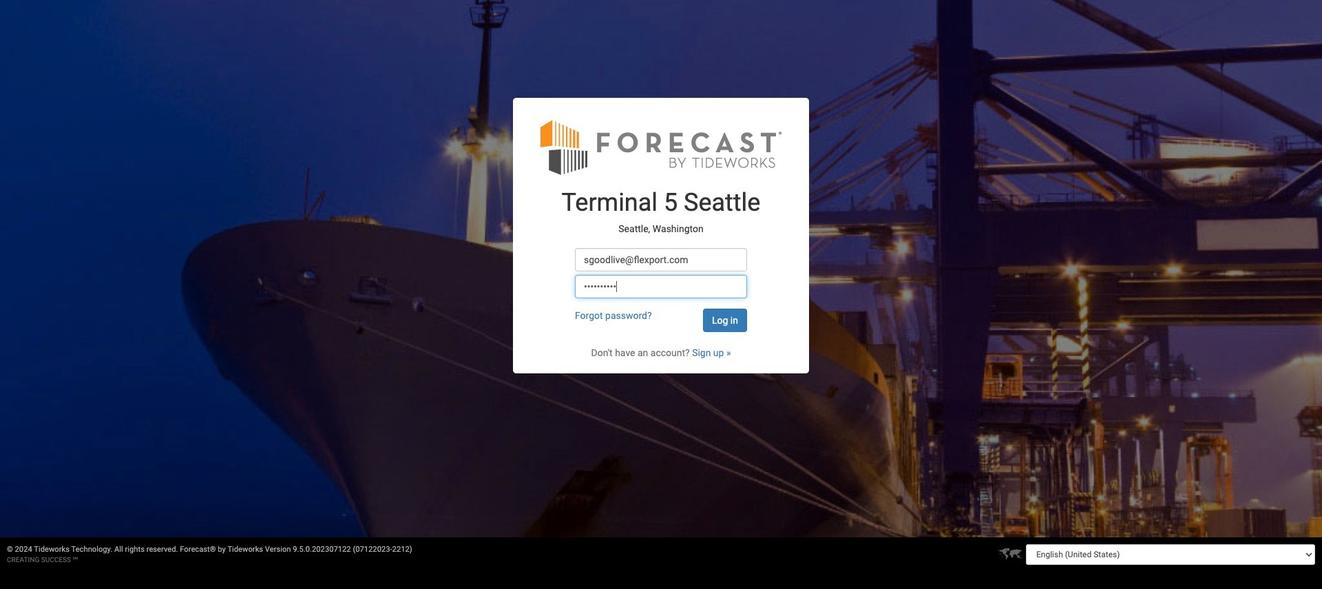 Task type: describe. For each thing, give the bounding box(es) containing it.
Email or username text field
[[575, 248, 747, 271]]

Password password field
[[575, 275, 747, 298]]



Task type: vqa. For each thing, say whether or not it's contained in the screenshot.
Terminal
no



Task type: locate. For each thing, give the bounding box(es) containing it.
forecast® by tideworks image
[[541, 119, 782, 176]]



